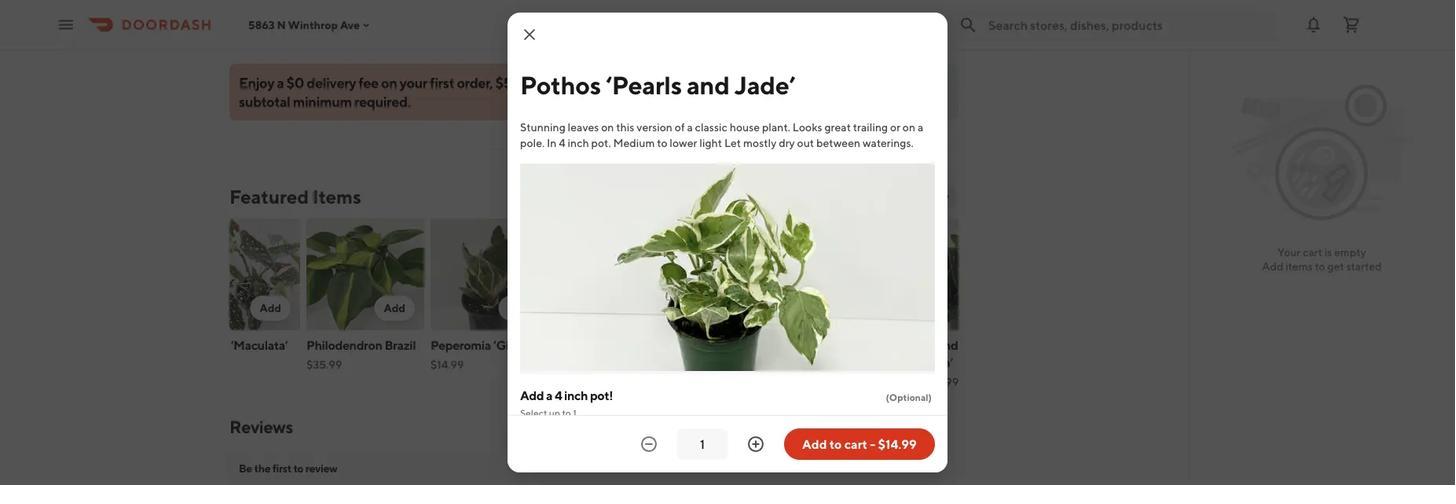 Task type: vqa. For each thing, say whether or not it's contained in the screenshot.
the Add
yes



Task type: describe. For each thing, give the bounding box(es) containing it.
light
[[700, 136, 723, 149]]

stunning leaves on this version of a classic house plant. looks great trailing or on a pole.  in 4 inch pot.  medium to lower light  let mostly dry out between waterings.
[[520, 121, 924, 149]]

minimum
[[293, 93, 352, 110]]

begonia 'maculata' image
[[182, 219, 300, 330]]

'ginny'
[[493, 338, 533, 353]]

of
[[675, 121, 685, 134]]

in
[[547, 136, 557, 149]]

mostly
[[744, 136, 777, 149]]

pole.
[[520, 136, 545, 149]]

get
[[1328, 260, 1345, 273]]

$14.99 inside peperomia 'ginny' $14.99
[[431, 358, 464, 371]]

let
[[725, 136, 741, 149]]

great
[[825, 121, 851, 134]]

scindapsus 'silvery ann' $17.99
[[928, 338, 1032, 388]]

be
[[239, 462, 252, 475]]

to left the 'review'
[[294, 462, 304, 475]]

notification bell image
[[1305, 15, 1324, 34]]

ave
[[340, 18, 360, 31]]

items
[[313, 185, 361, 208]]

order methods option group
[[805, 0, 959, 28]]

group order
[[718, 6, 783, 19]]

1 horizontal spatial on
[[602, 121, 614, 134]]

pothos 'pearls and jade' $14.99
[[803, 338, 905, 388]]

increase quantity by 1 image
[[747, 435, 766, 454]]

peperomia 'ginny' $14.99
[[431, 338, 533, 371]]

philodendron brazil image
[[307, 219, 424, 330]]

featured
[[230, 185, 309, 208]]

60 min
[[830, 13, 861, 24]]

55 min
[[907, 13, 937, 24]]

add a 4 inch pot! select up to 1
[[520, 388, 613, 418]]

order
[[753, 6, 783, 19]]

started
[[1347, 260, 1383, 273]]

add for peperomia 'ginny'
[[508, 301, 530, 314]]

a inside enjoy a $0 delivery fee on your first order, $5 subtotal minimum required.
[[277, 74, 284, 91]]

inch inside stunning leaves on this version of a classic house plant. looks great trailing or on a pole.  in 4 inch pot.  medium to lower light  let mostly dry out between waterings.
[[568, 136, 589, 149]]

delivery fee
[[276, 15, 334, 28]]

$53.99
[[555, 358, 591, 371]]

jade' for pothos 'pearls and jade'
[[735, 70, 796, 99]]

marginata
[[734, 338, 791, 353]]

pothos for pothos 'pearls and jade'
[[520, 70, 601, 99]]

group order button
[[691, 0, 793, 28]]

zz
[[555, 338, 571, 353]]

add button for dracaena marginata 'kiwi'
[[747, 296, 788, 321]]

pothos for pothos 'pearls and jade' $14.99
[[803, 338, 843, 353]]

inch inside the add a 4 inch pot! select up to 1
[[564, 388, 588, 403]]

delivery inside enjoy a $0 delivery fee on your first order, $5 subtotal minimum required.
[[307, 74, 356, 91]]

add inside button
[[803, 437, 827, 452]]

between
[[817, 136, 861, 149]]

pot.
[[592, 136, 611, 149]]

pot!
[[590, 388, 613, 403]]

medium
[[613, 136, 655, 149]]

Current quantity is 1 number field
[[687, 435, 718, 453]]

dracaena marginata 'kiwi' $31.99
[[679, 338, 791, 388]]

5863
[[248, 18, 275, 31]]

is
[[1325, 246, 1333, 259]]

to inside button
[[830, 437, 842, 452]]

decrease quantity by 1 image
[[640, 435, 659, 454]]

the
[[254, 462, 271, 475]]

0 vertical spatial fee
[[318, 15, 334, 28]]

empty
[[1335, 246, 1367, 259]]

add button for pothos 'pearls and jade'
[[871, 296, 912, 321]]

n
[[277, 18, 286, 31]]

60
[[830, 13, 843, 24]]

order,
[[457, 74, 493, 91]]

4 inside the add a 4 inch pot! select up to 1
[[555, 388, 562, 403]]

min for 55 min
[[921, 13, 937, 24]]

reviews link
[[230, 417, 293, 437]]

items
[[1286, 260, 1313, 273]]

enjoy a $0 delivery fee on your first order, $5 subtotal minimum required.
[[239, 74, 512, 110]]

philodendron brazil $35.99
[[307, 338, 416, 371]]

'raven'
[[573, 338, 614, 353]]

to inside your cart is empty add items to get started
[[1316, 260, 1326, 273]]

add button for philodendron brazil
[[375, 296, 415, 321]]

leaves
[[568, 121, 599, 134]]

up
[[549, 407, 561, 418]]

zz 'raven' $53.99
[[555, 338, 614, 371]]

$14.99 for pothos
[[803, 375, 837, 388]]

cart inside button
[[845, 437, 868, 452]]

'maculata'
[[231, 338, 288, 353]]

philodendron
[[307, 338, 383, 353]]

zz 'raven' image
[[555, 219, 673, 330]]

add for philodendron brazil
[[384, 301, 406, 314]]

$14.99 for add
[[878, 437, 917, 452]]

fee inside enjoy a $0 delivery fee on your first order, $5 subtotal minimum required.
[[359, 74, 379, 91]]

scindapsus
[[928, 338, 990, 353]]

your
[[400, 74, 428, 91]]

add for begonia 'maculata'
[[260, 301, 281, 314]]

a right or
[[918, 121, 924, 134]]

waterings.
[[863, 136, 914, 149]]

required.
[[354, 93, 411, 110]]

your cart is empty add items to get started
[[1263, 246, 1383, 273]]

plant.
[[762, 121, 791, 134]]

add for pothos 'pearls and jade'
[[881, 301, 902, 314]]

dry
[[779, 136, 795, 149]]

review
[[306, 462, 338, 475]]

$5
[[496, 74, 512, 91]]

pothos 'pearls and jade' dialog
[[508, 13, 948, 485]]

add to cart - $14.99
[[803, 437, 917, 452]]

house
[[730, 121, 760, 134]]

dracaena
[[679, 338, 732, 353]]

your
[[1278, 246, 1301, 259]]

'pearls for pothos 'pearls and jade' $14.99
[[845, 338, 882, 353]]

-
[[870, 437, 876, 452]]



Task type: locate. For each thing, give the bounding box(es) containing it.
lower
[[670, 136, 698, 149]]

$14.99 up add to cart - $14.99
[[803, 375, 837, 388]]

winthrop
[[288, 18, 338, 31]]

delivery
[[276, 15, 316, 28], [307, 74, 356, 91]]

0 vertical spatial delivery
[[276, 15, 316, 28]]

1 vertical spatial jade'
[[803, 355, 833, 370]]

a left $0
[[277, 74, 284, 91]]

3 add button from the left
[[499, 296, 539, 321]]

pothos
[[520, 70, 601, 99], [803, 338, 843, 353]]

$14.99
[[431, 358, 464, 371], [803, 375, 837, 388], [878, 437, 917, 452]]

1 horizontal spatial min
[[921, 13, 937, 24]]

'pearls
[[606, 70, 682, 99], [845, 338, 882, 353]]

cart left -
[[845, 437, 868, 452]]

0 horizontal spatial min
[[845, 13, 861, 24]]

open menu image
[[57, 15, 75, 34]]

add for zz 'raven'
[[632, 301, 654, 314]]

0 vertical spatial 4
[[559, 136, 566, 149]]

inch up 1
[[564, 388, 588, 403]]

and up classic
[[687, 70, 730, 99]]

and
[[687, 70, 730, 99], [884, 338, 905, 353]]

begonia 'maculata'
[[182, 338, 288, 353]]

featured items
[[230, 185, 361, 208]]

be the first to review
[[239, 462, 338, 475]]

a
[[277, 74, 284, 91], [687, 121, 693, 134], [918, 121, 924, 134], [546, 388, 553, 403]]

and for pothos 'pearls and jade' $14.99
[[884, 338, 905, 353]]

1 horizontal spatial $14.99
[[803, 375, 837, 388]]

to down version
[[657, 136, 668, 149]]

'kiwi'
[[679, 355, 710, 370]]

classic
[[695, 121, 728, 134]]

jade'
[[735, 70, 796, 99], [803, 355, 833, 370]]

0 horizontal spatial cart
[[845, 437, 868, 452]]

first inside enjoy a $0 delivery fee on your first order, $5 subtotal minimum required.
[[430, 74, 455, 91]]

to inside stunning leaves on this version of a classic house plant. looks great trailing or on a pole.  in 4 inch pot.  medium to lower light  let mostly dry out between waterings.
[[657, 136, 668, 149]]

add button for peperomia 'ginny'
[[499, 296, 539, 321]]

min inside the 60 min radio
[[845, 13, 861, 24]]

to left -
[[830, 437, 842, 452]]

inch down "leaves"
[[568, 136, 589, 149]]

min right 55
[[921, 13, 937, 24]]

cart left is
[[1303, 246, 1323, 259]]

0 vertical spatial jade'
[[735, 70, 796, 99]]

add button for begonia 'maculata'
[[250, 296, 291, 321]]

to left get
[[1316, 260, 1326, 273]]

featured items heading
[[230, 184, 361, 209]]

$14.99 inside button
[[878, 437, 917, 452]]

and inside dialog
[[687, 70, 730, 99]]

and for pothos 'pearls and jade'
[[687, 70, 730, 99]]

0 vertical spatial cart
[[1303, 246, 1323, 259]]

pothos inside dialog
[[520, 70, 601, 99]]

add button for zz 'raven'
[[623, 296, 663, 321]]

a right of
[[687, 121, 693, 134]]

0 horizontal spatial first
[[273, 462, 292, 475]]

(optional)
[[886, 391, 932, 402]]

1 vertical spatial pothos
[[803, 338, 843, 353]]

1 vertical spatial delivery
[[307, 74, 356, 91]]

0 vertical spatial $14.99
[[431, 358, 464, 371]]

fee
[[318, 15, 334, 28], [359, 74, 379, 91]]

first
[[430, 74, 455, 91], [273, 462, 292, 475]]

1 vertical spatial $14.99
[[803, 375, 837, 388]]

1
[[573, 407, 577, 418]]

1 vertical spatial fee
[[359, 74, 379, 91]]

4 up the up at left bottom
[[555, 388, 562, 403]]

jade' inside dialog
[[735, 70, 796, 99]]

1 horizontal spatial jade'
[[803, 355, 833, 370]]

1 vertical spatial 4
[[555, 388, 562, 403]]

next button of carousel image
[[940, 190, 953, 203]]

$14.99 inside pothos 'pearls and jade' $14.99
[[803, 375, 837, 388]]

cart inside your cart is empty add items to get started
[[1303, 246, 1323, 259]]

pothos up stunning at the left top of the page
[[520, 70, 601, 99]]

6 add button from the left
[[871, 296, 912, 321]]

add to cart - $14.99 button
[[785, 428, 935, 460]]

peperomia 'ginny' image
[[431, 219, 549, 330]]

2 horizontal spatial on
[[903, 121, 916, 134]]

0 items, open order cart image
[[1343, 15, 1362, 34]]

fee up required.
[[359, 74, 379, 91]]

pothos 'pearls and jade'
[[520, 70, 796, 99]]

on right or
[[903, 121, 916, 134]]

1 horizontal spatial first
[[430, 74, 455, 91]]

subtotal
[[239, 93, 290, 110]]

version
[[637, 121, 673, 134]]

'pearls inside pothos 'pearls and jade' $14.99
[[845, 338, 882, 353]]

or
[[891, 121, 901, 134]]

$14.99 down "peperomia" on the left bottom
[[431, 358, 464, 371]]

'pearls for pothos 'pearls and jade'
[[606, 70, 682, 99]]

0 horizontal spatial jade'
[[735, 70, 796, 99]]

1 add button from the left
[[250, 296, 291, 321]]

2 add button from the left
[[375, 296, 415, 321]]

jade' inside pothos 'pearls and jade' $14.99
[[803, 355, 833, 370]]

5 add button from the left
[[747, 296, 788, 321]]

'pearls inside pothos 'pearls and jade' dialog
[[606, 70, 682, 99]]

add for dracaena marginata 'kiwi'
[[757, 301, 778, 314]]

trailing
[[854, 121, 888, 134]]

and inside pothos 'pearls and jade' $14.99
[[884, 338, 905, 353]]

this
[[617, 121, 635, 134]]

min right 60 on the top right of page
[[845, 13, 861, 24]]

pothos right marginata
[[803, 338, 843, 353]]

0 horizontal spatial $14.99
[[431, 358, 464, 371]]

1 vertical spatial and
[[884, 338, 905, 353]]

1 vertical spatial cart
[[845, 437, 868, 452]]

saved button
[[606, 0, 678, 28]]

min inside 55 min radio
[[921, 13, 937, 24]]

4 add button from the left
[[623, 296, 663, 321]]

0 horizontal spatial 'pearls
[[606, 70, 682, 99]]

0 horizontal spatial fee
[[318, 15, 334, 28]]

1 horizontal spatial pothos
[[803, 338, 843, 353]]

1 horizontal spatial 'pearls
[[845, 338, 882, 353]]

$14.99 right -
[[878, 437, 917, 452]]

on inside enjoy a $0 delivery fee on your first order, $5 subtotal minimum required.
[[381, 74, 397, 91]]

4 inside stunning leaves on this version of a classic house plant. looks great trailing or on a pole.  in 4 inch pot.  medium to lower light  let mostly dry out between waterings.
[[559, 136, 566, 149]]

55
[[907, 13, 919, 24]]

dracaena marginata 'kiwi' image
[[679, 219, 797, 330]]

$31.99
[[679, 375, 712, 388]]

fee left ave
[[318, 15, 334, 28]]

first right the
[[273, 462, 292, 475]]

cart
[[1303, 246, 1323, 259], [845, 437, 868, 452]]

inch
[[568, 136, 589, 149], [564, 388, 588, 403]]

a up the up at left bottom
[[546, 388, 553, 403]]

select
[[520, 407, 547, 418]]

begonia
[[182, 338, 228, 353]]

4 right in
[[559, 136, 566, 149]]

$35.99
[[307, 358, 342, 371]]

1 vertical spatial 'pearls
[[845, 338, 882, 353]]

enjoy
[[239, 74, 274, 91]]

close pothos 'pearls and jade' image
[[520, 25, 539, 44]]

a inside the add a 4 inch pot! select up to 1
[[546, 388, 553, 403]]

2 horizontal spatial $14.99
[[878, 437, 917, 452]]

55 min radio
[[876, 0, 959, 28]]

1 min from the left
[[845, 13, 861, 24]]

add button
[[250, 296, 291, 321], [375, 296, 415, 321], [499, 296, 539, 321], [623, 296, 663, 321], [747, 296, 788, 321], [871, 296, 912, 321]]

peperomia
[[431, 338, 491, 353]]

min
[[845, 13, 861, 24], [921, 13, 937, 24]]

on up pot.
[[602, 121, 614, 134]]

1 vertical spatial first
[[273, 462, 292, 475]]

brazil
[[385, 338, 416, 353]]

min for 60 min
[[845, 13, 861, 24]]

0 vertical spatial first
[[430, 74, 455, 91]]

0 horizontal spatial pothos
[[520, 70, 601, 99]]

saved
[[638, 6, 669, 19]]

0 horizontal spatial and
[[687, 70, 730, 99]]

0 horizontal spatial on
[[381, 74, 397, 91]]

pothos inside pothos 'pearls and jade' $14.99
[[803, 338, 843, 353]]

pothos 'pearls and jade' image
[[520, 164, 935, 371], [803, 219, 921, 330]]

on up required.
[[381, 74, 397, 91]]

add inside the add a 4 inch pot! select up to 1
[[520, 388, 544, 403]]

1 horizontal spatial and
[[884, 338, 905, 353]]

first right your
[[430, 74, 455, 91]]

1 vertical spatial inch
[[564, 388, 588, 403]]

5863 n winthrop ave
[[248, 18, 360, 31]]

$17.99
[[928, 375, 959, 388]]

reviews
[[230, 417, 293, 437]]

add
[[1263, 260, 1284, 273], [260, 301, 281, 314], [384, 301, 406, 314], [508, 301, 530, 314], [632, 301, 654, 314], [757, 301, 778, 314], [881, 301, 902, 314], [520, 388, 544, 403], [803, 437, 827, 452]]

jade' for pothos 'pearls and jade' $14.99
[[803, 355, 833, 370]]

'silvery
[[993, 338, 1032, 353]]

1 horizontal spatial cart
[[1303, 246, 1323, 259]]

stunning
[[520, 121, 566, 134]]

60 min radio
[[805, 0, 886, 28]]

to left 1
[[562, 407, 571, 418]]

looks
[[793, 121, 823, 134]]

2 min from the left
[[921, 13, 937, 24]]

0 vertical spatial pothos
[[520, 70, 601, 99]]

0 vertical spatial inch
[[568, 136, 589, 149]]

0 vertical spatial and
[[687, 70, 730, 99]]

1 horizontal spatial fee
[[359, 74, 379, 91]]

add inside your cart is empty add items to get started
[[1263, 260, 1284, 273]]

out
[[798, 136, 815, 149]]

and up (optional)
[[884, 338, 905, 353]]

0 vertical spatial 'pearls
[[606, 70, 682, 99]]

group
[[718, 6, 750, 19]]

to inside the add a 4 inch pot! select up to 1
[[562, 407, 571, 418]]

on
[[381, 74, 397, 91], [602, 121, 614, 134], [903, 121, 916, 134]]

$0
[[287, 74, 304, 91]]

4
[[559, 136, 566, 149], [555, 388, 562, 403]]

2 vertical spatial $14.99
[[878, 437, 917, 452]]

5863 n winthrop ave button
[[248, 18, 373, 31]]

ann'
[[928, 355, 954, 370]]

to
[[657, 136, 668, 149], [1316, 260, 1326, 273], [562, 407, 571, 418], [830, 437, 842, 452], [294, 462, 304, 475]]



